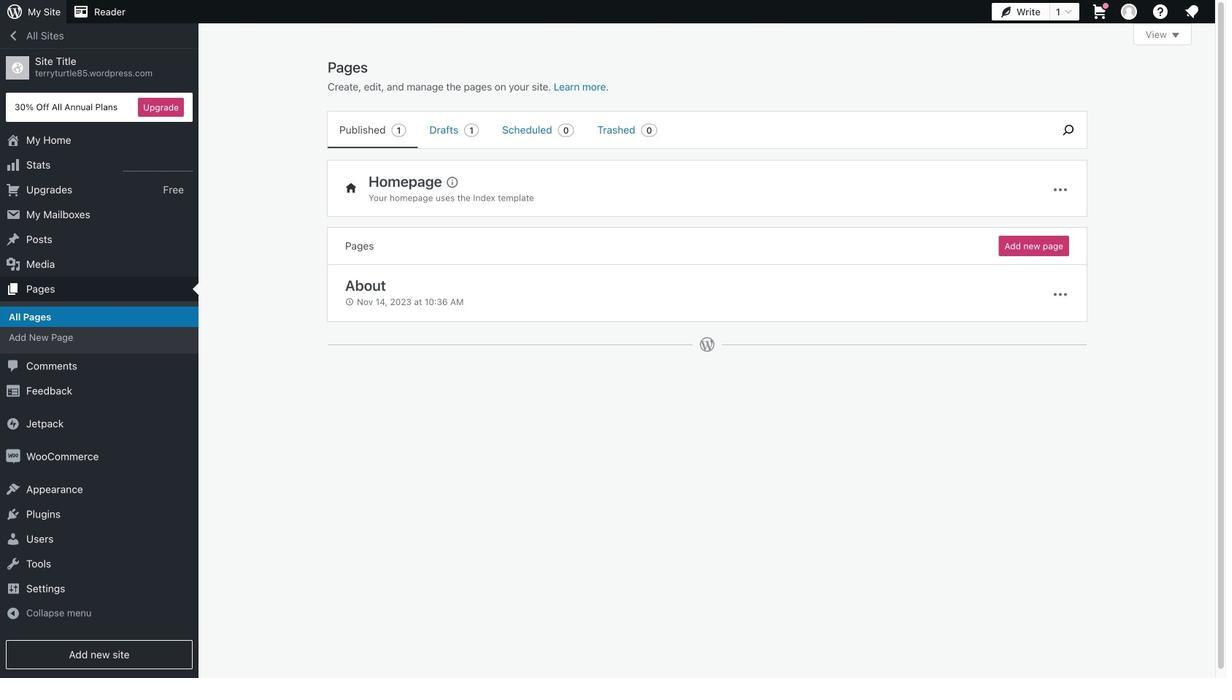 Task type: locate. For each thing, give the bounding box(es) containing it.
0 vertical spatial toggle menu image
[[1052, 181, 1070, 199]]

toggle menu image
[[1052, 181, 1070, 199], [1052, 286, 1070, 303]]

menu
[[328, 112, 1043, 148]]

manage your notifications image
[[1184, 3, 1201, 20]]

main content
[[328, 23, 1192, 367]]

img image
[[6, 416, 20, 431], [6, 449, 20, 464]]

None search field
[[1051, 112, 1087, 148]]

0 vertical spatial img image
[[6, 416, 20, 431]]

2 img image from the top
[[6, 449, 20, 464]]

1 img image from the top
[[6, 416, 20, 431]]

more information image
[[445, 175, 458, 188]]

open search image
[[1051, 121, 1087, 139]]

1 vertical spatial img image
[[6, 449, 20, 464]]

2 toggle menu image from the top
[[1052, 286, 1070, 303]]

1 vertical spatial toggle menu image
[[1052, 286, 1070, 303]]

closed image
[[1173, 33, 1180, 38]]

help image
[[1152, 3, 1170, 20]]



Task type: vqa. For each thing, say whether or not it's contained in the screenshot.
Close Search image
no



Task type: describe. For each thing, give the bounding box(es) containing it.
my profile image
[[1121, 4, 1138, 20]]

my shopping cart image
[[1092, 3, 1109, 20]]

1 toggle menu image from the top
[[1052, 181, 1070, 199]]

highest hourly views 0 image
[[123, 162, 193, 172]]



